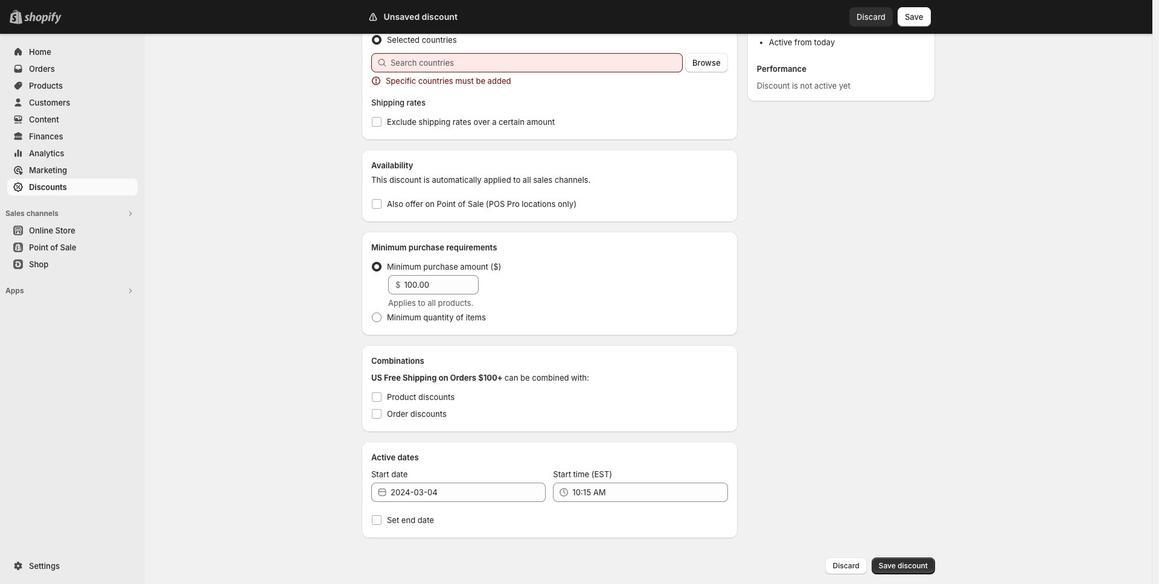 Task type: describe. For each thing, give the bounding box(es) containing it.
shopify image
[[24, 12, 62, 24]]

Search countries text field
[[391, 53, 683, 72]]

0.00 text field
[[404, 275, 479, 295]]

Enter time text field
[[573, 483, 728, 503]]



Task type: locate. For each thing, give the bounding box(es) containing it.
YYYY-MM-DD text field
[[391, 483, 546, 503]]



Task type: vqa. For each thing, say whether or not it's contained in the screenshot.
tooltip
no



